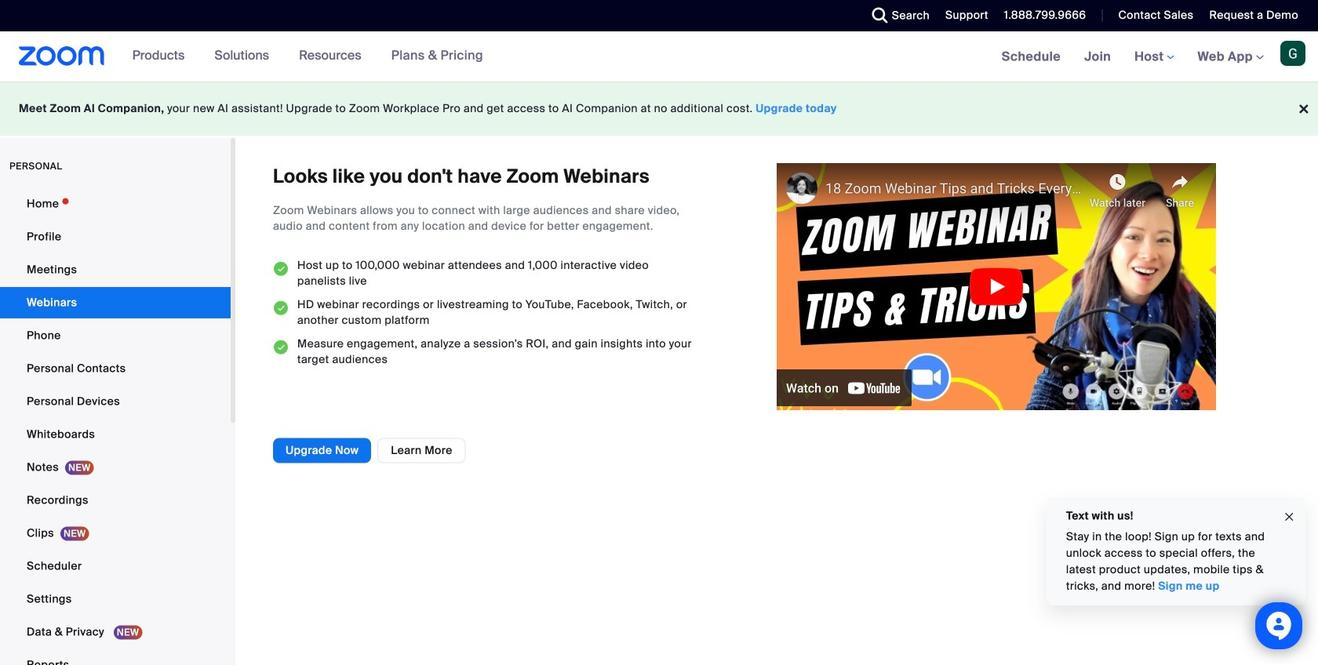 Task type: locate. For each thing, give the bounding box(es) containing it.
footer
[[0, 82, 1319, 136]]

zoom logo image
[[19, 46, 105, 66]]

product information navigation
[[121, 31, 495, 82]]

personal menu menu
[[0, 188, 231, 666]]

banner
[[0, 31, 1319, 83]]



Task type: vqa. For each thing, say whether or not it's contained in the screenshot.
right icon
no



Task type: describe. For each thing, give the bounding box(es) containing it.
profile picture image
[[1281, 41, 1306, 66]]

close image
[[1284, 509, 1296, 527]]

meetings navigation
[[991, 31, 1319, 83]]



